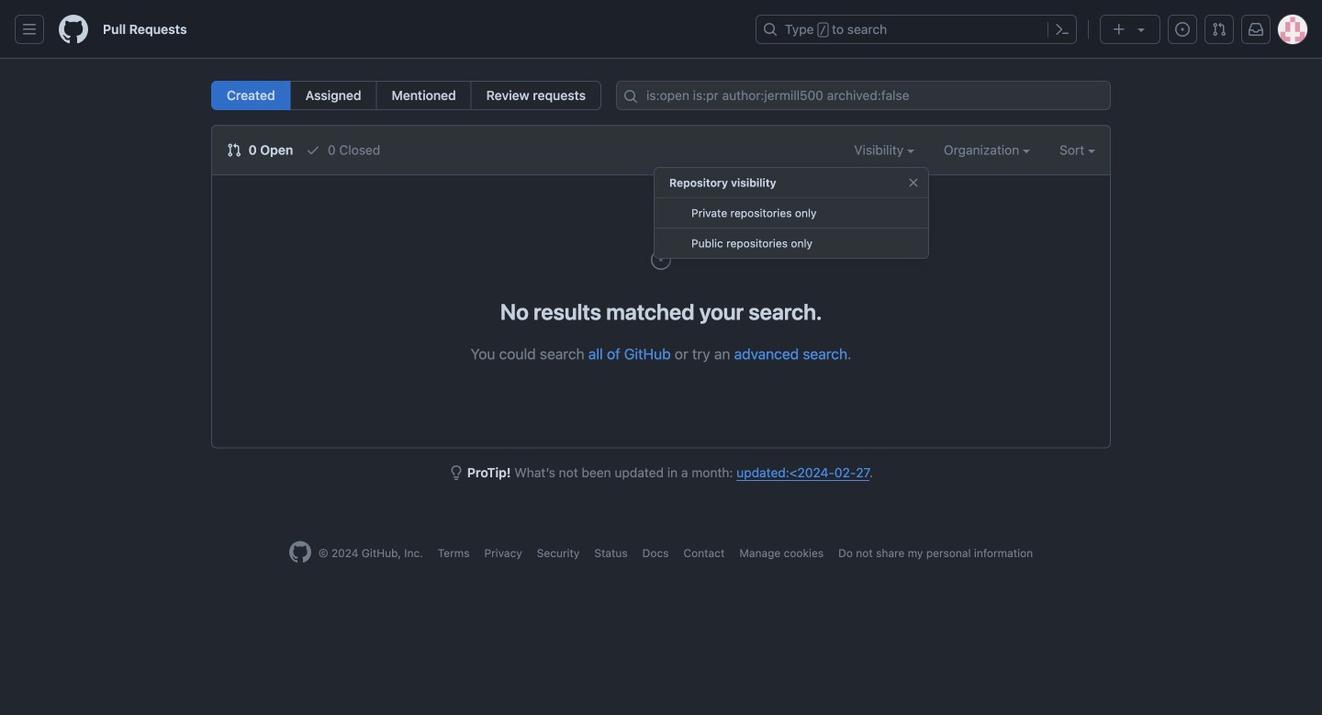 Task type: describe. For each thing, give the bounding box(es) containing it.
close menu image
[[907, 175, 921, 190]]

command palette image
[[1056, 22, 1070, 37]]

plus image
[[1113, 22, 1127, 37]]

Search all issues text field
[[616, 81, 1112, 110]]

1 horizontal spatial homepage image
[[289, 542, 311, 564]]

0 vertical spatial homepage image
[[59, 15, 88, 44]]

pull requests element
[[211, 81, 602, 110]]

light bulb image
[[449, 466, 464, 480]]



Task type: vqa. For each thing, say whether or not it's contained in the screenshot.
plus image
yes



Task type: locate. For each thing, give the bounding box(es) containing it.
issue opened image
[[1176, 22, 1191, 37], [650, 249, 672, 271]]

git pull request image left check icon
[[227, 143, 242, 158]]

0 horizontal spatial homepage image
[[59, 15, 88, 44]]

homepage image
[[59, 15, 88, 44], [289, 542, 311, 564]]

0 horizontal spatial issue opened image
[[650, 249, 672, 271]]

0 vertical spatial issue opened image
[[1176, 22, 1191, 37]]

check image
[[306, 143, 321, 158]]

git pull request image
[[1213, 22, 1227, 37], [227, 143, 242, 158]]

Issues search field
[[616, 81, 1112, 110]]

1 vertical spatial git pull request image
[[227, 143, 242, 158]]

1 vertical spatial homepage image
[[289, 542, 311, 564]]

git pull request image left notifications image
[[1213, 22, 1227, 37]]

0 vertical spatial git pull request image
[[1213, 22, 1227, 37]]

triangle down image
[[1135, 22, 1149, 37]]

1 vertical spatial issue opened image
[[650, 249, 672, 271]]

0 horizontal spatial git pull request image
[[227, 143, 242, 158]]

1 horizontal spatial issue opened image
[[1176, 22, 1191, 37]]

1 horizontal spatial git pull request image
[[1213, 22, 1227, 37]]

search image
[[624, 89, 639, 104]]

notifications image
[[1249, 22, 1264, 37]]



